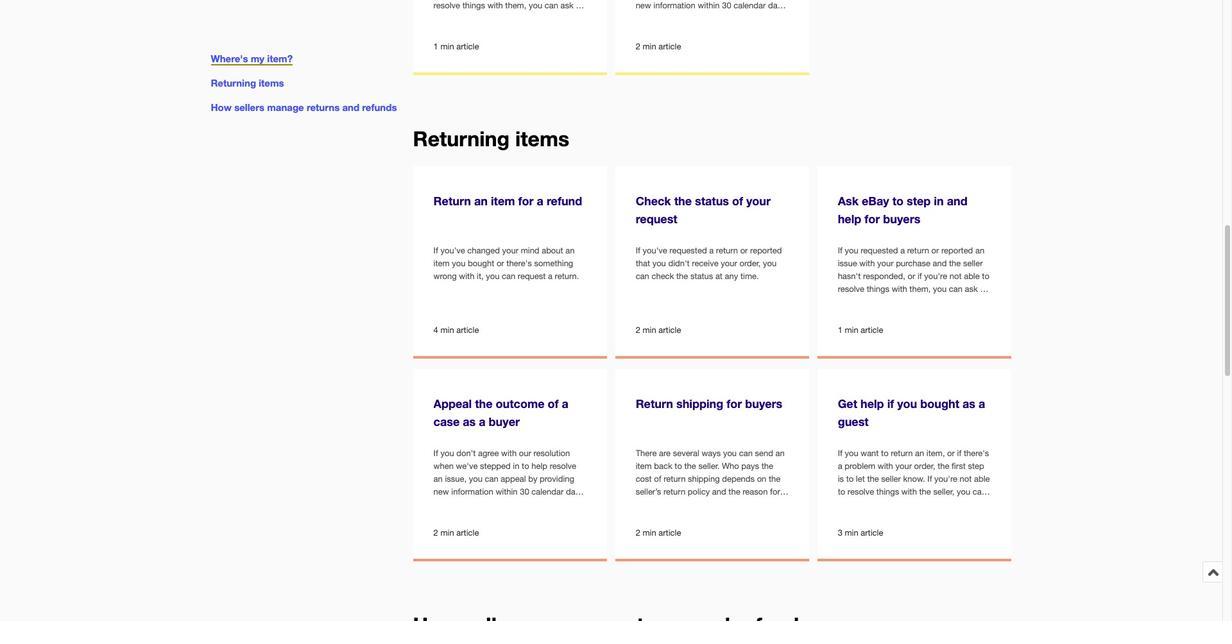 Task type: describe. For each thing, give the bounding box(es) containing it.
the down several
[[685, 462, 696, 472]]

if you want to return an item, or if there's a problem with your order, the first step is to let the seller know. if you're not able to resolve things with the seller, you can ask us to help.
[[838, 449, 990, 510]]

receive
[[692, 259, 719, 269]]

1 vertical spatial 1 min article
[[838, 326, 884, 335]]

1 vertical spatial buyers
[[746, 397, 783, 411]]

send
[[755, 449, 774, 459]]

3 min article
[[838, 529, 884, 538]]

can inside if you requested a return or reported an issue with your purchase and the seller hasn't responded, or if you're not able to resolve things with them, you can ask us to help.
[[949, 285, 963, 294]]

help inside the if you don't agree with our resolution when we've stepped in to help resolve an issue, you can appeal by providing new information within 30 calendar days of the case closing.
[[532, 462, 548, 472]]

the down send
[[762, 462, 774, 472]]

by
[[529, 475, 538, 484]]

article inside 2 min article link
[[659, 42, 681, 51]]

or down ask ebay to step in and help for buyers
[[932, 246, 939, 256]]

1 horizontal spatial item
[[491, 194, 515, 208]]

us inside if you want to return an item, or if there's a problem with your order, the first step is to let the seller know. if you're not able to resolve things with the seller, you can ask us to help.
[[854, 500, 862, 510]]

your inside the if you've requested a return or reported that you didn't receive your order, you can check the status at any time.
[[721, 259, 738, 269]]

min for return shipping for buyers
[[643, 529, 657, 538]]

issue
[[838, 259, 858, 269]]

can inside there are several ways you can send an item back to the seller. who pays the cost of return shipping depends on the seller's return policy and the reason for the return.
[[739, 449, 753, 459]]

1 vertical spatial returning
[[413, 127, 510, 151]]

0 horizontal spatial returning items
[[211, 77, 284, 89]]

seller,
[[934, 488, 955, 497]]

us inside if you requested a return or reported an issue with your purchase and the seller hasn't responded, or if you're not able to resolve things with them, you can ask us to help.
[[981, 285, 989, 294]]

not inside if you requested a return or reported an issue with your purchase and the seller hasn't responded, or if you're not able to resolve things with them, you can ask us to help.
[[950, 272, 962, 282]]

hasn't
[[838, 272, 861, 282]]

back
[[654, 462, 673, 472]]

4 min article
[[434, 326, 479, 335]]

if you requested a return or reported an issue with your purchase and the seller hasn't responded, or if you're not able to resolve things with them, you can ask us to help.
[[838, 246, 990, 307]]

several
[[673, 449, 700, 459]]

depends
[[722, 475, 755, 484]]

for left refund
[[518, 194, 534, 208]]

an inside if you've changed your mind about an item you bought or there's something wrong with it, you can request a return.
[[566, 246, 575, 256]]

help inside get help if you bought as a guest
[[861, 397, 884, 411]]

and inside if you requested a return or reported an issue with your purchase and the seller hasn't responded, or if you're not able to resolve things with them, you can ask us to help.
[[933, 259, 947, 269]]

know.
[[904, 475, 926, 484]]

your inside if you requested a return or reported an issue with your purchase and the seller hasn't responded, or if you're not able to resolve things with them, you can ask us to help.
[[878, 259, 894, 269]]

where's my item?
[[211, 53, 293, 64]]

2 min article for check the status of your request
[[636, 326, 681, 335]]

agree
[[478, 449, 499, 459]]

the inside check the status of your request
[[675, 194, 692, 208]]

is
[[838, 475, 844, 484]]

don't
[[457, 449, 476, 459]]

responded,
[[863, 272, 906, 282]]

1 vertical spatial items
[[516, 127, 570, 151]]

appeal
[[434, 397, 472, 411]]

requested for the
[[670, 246, 707, 256]]

with inside if you've changed your mind about an item you bought or there's something wrong with it, you can request a return.
[[459, 272, 475, 282]]

an inside the if you don't agree with our resolution when we've stepped in to help resolve an issue, you can appeal by providing new information within 30 calendar days of the case closing.
[[434, 475, 443, 484]]

ask inside if you requested a return or reported an issue with your purchase and the seller hasn't responded, or if you're not able to resolve things with them, you can ask us to help.
[[965, 285, 978, 294]]

who
[[722, 462, 739, 472]]

there are several ways you can send an item back to the seller. who pays the cost of return shipping depends on the seller's return policy and the reason for the return.
[[636, 449, 785, 510]]

issue,
[[445, 475, 467, 484]]

case inside the if you don't agree with our resolution when we've stepped in to help resolve an issue, you can appeal by providing new information within 30 calendar days of the case closing.
[[457, 500, 475, 510]]

when
[[434, 462, 454, 472]]

or down purchase
[[908, 272, 916, 282]]

return for you
[[891, 449, 913, 459]]

about
[[542, 246, 563, 256]]

2 for return shipping for buyers
[[636, 529, 641, 538]]

2 min article link
[[615, 0, 810, 73]]

refund
[[547, 194, 582, 208]]

the down know. on the right of page
[[920, 488, 931, 497]]

in inside ask ebay to step in and help for buyers
[[934, 194, 944, 208]]

for inside ask ebay to step in and help for buyers
[[865, 212, 880, 226]]

your inside check the status of your request
[[747, 194, 771, 208]]

of inside check the status of your request
[[733, 194, 743, 208]]

min inside 1 min article link
[[441, 42, 454, 51]]

information
[[452, 488, 494, 497]]

for up the who
[[727, 397, 742, 411]]

seller.
[[699, 462, 720, 472]]

returns
[[307, 101, 340, 113]]

2 for check the status of your request
[[636, 326, 641, 335]]

if inside if you want to return an item, or if there's a problem with your order, the first step is to let the seller know. if you're not able to resolve things with the seller, you can ask us to help.
[[958, 449, 962, 459]]

30
[[520, 488, 529, 497]]

return down back
[[664, 475, 686, 484]]

3
[[838, 529, 843, 538]]

return. inside there are several ways you can send an item back to the seller. who pays the cost of return shipping depends on the seller's return policy and the reason for the return.
[[650, 500, 674, 510]]

closing.
[[477, 500, 506, 510]]

2 for appeal the outcome of a case as a buyer
[[434, 529, 438, 538]]

that
[[636, 259, 650, 269]]

article for return shipping for buyers
[[659, 529, 681, 538]]

shipping inside there are several ways you can send an item back to the seller. who pays the cost of return shipping depends on the seller's return policy and the reason for the return.
[[688, 475, 720, 484]]

my
[[251, 53, 265, 64]]

ebay
[[862, 194, 890, 208]]

for inside there are several ways you can send an item back to the seller. who pays the cost of return shipping depends on the seller's return policy and the reason for the return.
[[770, 488, 781, 497]]

it,
[[477, 272, 484, 282]]

if for return an item for a refund
[[434, 246, 438, 256]]

can inside if you've changed your mind about an item you bought or there's something wrong with it, you can request a return.
[[502, 272, 516, 282]]

you inside get help if you bought as a guest
[[898, 397, 918, 411]]

as inside appeal the outcome of a case as a buyer
[[463, 415, 476, 429]]

refunds
[[362, 101, 397, 113]]

time.
[[741, 272, 759, 282]]

min for return an item for a refund
[[441, 326, 454, 335]]

buyer
[[489, 415, 520, 429]]

item inside if you've changed your mind about an item you bought or there's something wrong with it, you can request a return.
[[434, 259, 450, 269]]

if for check the status of your request
[[636, 246, 641, 256]]

with right issue
[[860, 259, 875, 269]]

order, inside if you want to return an item, or if there's a problem with your order, the first step is to let the seller know. if you're not able to resolve things with the seller, you can ask us to help.
[[915, 462, 936, 472]]

check
[[652, 272, 674, 282]]

the inside the if you've requested a return or reported that you didn't receive your order, you can check the status at any time.
[[677, 272, 688, 282]]

item?
[[267, 53, 293, 64]]

2 min article for return shipping for buyers
[[636, 529, 681, 538]]

stepped
[[480, 462, 511, 472]]

help inside ask ebay to step in and help for buyers
[[838, 212, 862, 226]]

reported for check the status of your request
[[751, 246, 782, 256]]

0 vertical spatial items
[[259, 77, 284, 89]]

can inside the if you've requested a return or reported that you didn't receive your order, you can check the status at any time.
[[636, 272, 650, 282]]

seller's
[[636, 488, 661, 497]]

return for step
[[908, 246, 930, 256]]

at
[[716, 272, 723, 282]]

cost
[[636, 475, 652, 484]]

1 horizontal spatial returning items
[[413, 127, 570, 151]]

return left policy
[[664, 488, 686, 497]]

if for appeal the outcome of a case as a buyer
[[434, 449, 438, 459]]

reported for ask ebay to step in and help for buyers
[[942, 246, 974, 256]]

help. inside if you requested a return or reported an issue with your purchase and the seller hasn't responded, or if you're not able to resolve things with them, you can ask us to help.
[[848, 298, 866, 307]]

or inside if you've changed your mind about an item you bought or there's something wrong with it, you can request a return.
[[497, 259, 504, 269]]

item,
[[927, 449, 945, 459]]

how sellers manage returns and refunds
[[211, 101, 397, 113]]

get
[[838, 397, 858, 411]]

new
[[434, 488, 449, 497]]

if for get help if you bought as a guest
[[838, 449, 843, 459]]

get help if you bought as a guest
[[838, 397, 986, 429]]

manage
[[267, 101, 304, 113]]

order, inside the if you've requested a return or reported that you didn't receive your order, you can check the status at any time.
[[740, 259, 761, 269]]

pays
[[742, 462, 760, 472]]

you inside there are several ways you can send an item back to the seller. who pays the cost of return shipping depends on the seller's return policy and the reason for the return.
[[723, 449, 737, 459]]

you're inside if you requested a return or reported an issue with your purchase and the seller hasn't responded, or if you're not able to resolve things with them, you can ask us to help.
[[925, 272, 948, 282]]

how sellers manage returns and refunds link
[[211, 101, 397, 113]]

an inside if you requested a return or reported an issue with your purchase and the seller hasn't responded, or if you're not able to resolve things with them, you can ask us to help.
[[976, 246, 985, 256]]

min inside 2 min article link
[[643, 42, 657, 51]]

min for check the status of your request
[[643, 326, 657, 335]]

with down want
[[878, 462, 894, 472]]

seller inside if you requested a return or reported an issue with your purchase and the seller hasn't responded, or if you're not able to resolve things with them, you can ask us to help.
[[964, 259, 983, 269]]

problem
[[845, 462, 876, 472]]

days
[[566, 488, 584, 497]]

your inside if you want to return an item, or if there's a problem with your order, the first step is to let the seller know. if you're not able to resolve things with the seller, you can ask us to help.
[[896, 462, 912, 472]]

if inside if you requested a return or reported an issue with your purchase and the seller hasn't responded, or if you're not able to resolve things with them, you can ask us to help.
[[918, 272, 922, 282]]

within
[[496, 488, 518, 497]]

2 inside 2 min article link
[[636, 42, 641, 51]]

2 min article for appeal the outcome of a case as a buyer
[[434, 529, 479, 538]]

want
[[861, 449, 879, 459]]

or inside the if you've requested a return or reported that you didn't receive your order, you can check the status at any time.
[[741, 246, 748, 256]]

resolution
[[534, 449, 570, 459]]

able inside if you requested a return or reported an issue with your purchase and the seller hasn't responded, or if you're not able to resolve things with them, you can ask us to help.
[[964, 272, 980, 282]]

first
[[952, 462, 966, 472]]

return for return an item for a refund
[[434, 194, 471, 208]]

our
[[519, 449, 531, 459]]

on
[[757, 475, 767, 484]]

status inside check the status of your request
[[695, 194, 729, 208]]

the right on
[[769, 475, 781, 484]]

article for get help if you bought as a guest
[[861, 529, 884, 538]]

let
[[856, 475, 865, 484]]

to inside ask ebay to step in and help for buyers
[[893, 194, 904, 208]]

them,
[[910, 285, 931, 294]]

the inside the if you don't agree with our resolution when we've stepped in to help resolve an issue, you can appeal by providing new information within 30 calendar days of the case closing.
[[443, 500, 455, 510]]

any
[[725, 272, 738, 282]]

help. inside if you want to return an item, or if there's a problem with your order, the first step is to let the seller know. if you're not able to resolve things with the seller, you can ask us to help.
[[874, 500, 893, 510]]



Task type: locate. For each thing, give the bounding box(es) containing it.
item up changed
[[491, 194, 515, 208]]

with
[[860, 259, 875, 269], [459, 272, 475, 282], [892, 285, 908, 294], [501, 449, 517, 459], [878, 462, 894, 472], [902, 488, 917, 497]]

2 vertical spatial item
[[636, 462, 652, 472]]

1 horizontal spatial order,
[[915, 462, 936, 472]]

case inside appeal the outcome of a case as a buyer
[[434, 415, 460, 429]]

1 vertical spatial seller
[[882, 475, 901, 484]]

the down 'item,'
[[938, 462, 950, 472]]

0 horizontal spatial ask
[[838, 500, 851, 510]]

order, up know. on the right of page
[[915, 462, 936, 472]]

can right 'seller,'
[[973, 488, 987, 497]]

with down know. on the right of page
[[902, 488, 917, 497]]

2 you've from the left
[[643, 246, 668, 256]]

0 horizontal spatial help.
[[848, 298, 866, 307]]

there's inside if you've changed your mind about an item you bought or there's something wrong with it, you can request a return.
[[507, 259, 532, 269]]

you've for return an item for a refund
[[441, 246, 465, 256]]

if up the "when"
[[434, 449, 438, 459]]

0 horizontal spatial if
[[888, 397, 894, 411]]

return an item for a refund
[[434, 194, 582, 208]]

if right the get
[[888, 397, 894, 411]]

1 horizontal spatial buyers
[[884, 212, 921, 226]]

1 vertical spatial bought
[[921, 397, 960, 411]]

order, up time.
[[740, 259, 761, 269]]

1 horizontal spatial 1 min article
[[838, 326, 884, 335]]

1 vertical spatial if
[[888, 397, 894, 411]]

article for return an item for a refund
[[457, 326, 479, 335]]

buyers up send
[[746, 397, 783, 411]]

if right know. on the right of page
[[928, 475, 933, 484]]

1 vertical spatial as
[[463, 415, 476, 429]]

you're up them,
[[925, 272, 948, 282]]

bought inside get help if you bought as a guest
[[921, 397, 960, 411]]

didn't
[[669, 259, 690, 269]]

for right reason
[[770, 488, 781, 497]]

and inside ask ebay to step in and help for buyers
[[947, 194, 968, 208]]

1 horizontal spatial reported
[[942, 246, 974, 256]]

request
[[636, 212, 678, 226], [518, 272, 546, 282]]

a
[[537, 194, 544, 208], [710, 246, 714, 256], [901, 246, 905, 256], [548, 272, 553, 282], [562, 397, 569, 411], [979, 397, 986, 411], [479, 415, 486, 429], [838, 462, 843, 472]]

0 vertical spatial return.
[[555, 272, 579, 282]]

how
[[211, 101, 232, 113]]

the down new
[[443, 500, 455, 510]]

you've inside the if you've requested a return or reported that you didn't receive your order, you can check the status at any time.
[[643, 246, 668, 256]]

0 vertical spatial request
[[636, 212, 678, 226]]

resolve up providing
[[550, 462, 577, 472]]

1 horizontal spatial you've
[[643, 246, 668, 256]]

things inside if you want to return an item, or if there's a problem with your order, the first step is to let the seller know. if you're not able to resolve things with the seller, you can ask us to help.
[[877, 488, 900, 497]]

if inside get help if you bought as a guest
[[888, 397, 894, 411]]

buyers inside ask ebay to step in and help for buyers
[[884, 212, 921, 226]]

or up first
[[948, 449, 955, 459]]

the up buyer at bottom
[[475, 397, 493, 411]]

0 vertical spatial seller
[[964, 259, 983, 269]]

0 horizontal spatial order,
[[740, 259, 761, 269]]

return inside if you want to return an item, or if there's a problem with your order, the first step is to let the seller know. if you're not able to resolve things with the seller, you can ask us to help.
[[891, 449, 913, 459]]

request inside if you've changed your mind about an item you bought or there's something wrong with it, you can request a return.
[[518, 272, 546, 282]]

in inside the if you don't agree with our resolution when we've stepped in to help resolve an issue, you can appeal by providing new information within 30 calendar days of the case closing.
[[513, 462, 520, 472]]

0 vertical spatial item
[[491, 194, 515, 208]]

1 horizontal spatial step
[[968, 462, 985, 472]]

a inside get help if you bought as a guest
[[979, 397, 986, 411]]

1 vertical spatial return.
[[650, 500, 674, 510]]

return
[[716, 246, 738, 256], [908, 246, 930, 256], [891, 449, 913, 459], [664, 475, 686, 484], [664, 488, 686, 497]]

0 horizontal spatial as
[[463, 415, 476, 429]]

1 horizontal spatial help.
[[874, 500, 893, 510]]

1 vertical spatial step
[[968, 462, 985, 472]]

item inside there are several ways you can send an item back to the seller. who pays the cost of return shipping depends on the seller's return policy and the reason for the return.
[[636, 462, 652, 472]]

1 horizontal spatial items
[[516, 127, 570, 151]]

requested inside if you requested a return or reported an issue with your purchase and the seller hasn't responded, or if you're not able to resolve things with them, you can ask us to help.
[[861, 246, 899, 256]]

things down want
[[877, 488, 900, 497]]

with left it,
[[459, 272, 475, 282]]

you've up wrong
[[441, 246, 465, 256]]

you've inside if you've changed your mind about an item you bought or there's something wrong with it, you can request a return.
[[441, 246, 465, 256]]

step right ebay
[[907, 194, 931, 208]]

the right purchase
[[950, 259, 961, 269]]

return inside if you requested a return or reported an issue with your purchase and the seller hasn't responded, or if you're not able to resolve things with them, you can ask us to help.
[[908, 246, 930, 256]]

1 vertical spatial us
[[854, 500, 862, 510]]

a inside if you've changed your mind about an item you bought or there's something wrong with it, you can request a return.
[[548, 272, 553, 282]]

0 horizontal spatial reported
[[751, 246, 782, 256]]

1 vertical spatial shipping
[[688, 475, 720, 484]]

sellers
[[234, 101, 265, 113]]

a inside if you requested a return or reported an issue with your purchase and the seller hasn't responded, or if you're not able to resolve things with them, you can ask us to help.
[[901, 246, 905, 256]]

1 vertical spatial returning items
[[413, 127, 570, 151]]

1 you've from the left
[[441, 246, 465, 256]]

outcome
[[496, 397, 545, 411]]

able inside if you want to return an item, or if there's a problem with your order, the first step is to let the seller know. if you're not able to resolve things with the seller, you can ask us to help.
[[975, 475, 990, 484]]

ask right them,
[[965, 285, 978, 294]]

if you don't agree with our resolution when we've stepped in to help resolve an issue, you can appeal by providing new information within 30 calendar days of the case closing.
[[434, 449, 584, 510]]

the right check
[[675, 194, 692, 208]]

0 vertical spatial returning
[[211, 77, 256, 89]]

0 horizontal spatial seller
[[882, 475, 901, 484]]

0 vertical spatial buyers
[[884, 212, 921, 226]]

not inside if you want to return an item, or if there's a problem with your order, the first step is to let the seller know. if you're not able to resolve things with the seller, you can ask us to help.
[[960, 475, 972, 484]]

resolve down hasn't
[[838, 285, 865, 294]]

0 vertical spatial 1 min article
[[434, 42, 479, 51]]

0 vertical spatial you're
[[925, 272, 948, 282]]

2 min article
[[636, 42, 681, 51], [636, 326, 681, 335], [434, 529, 479, 538], [636, 529, 681, 538]]

article for appeal the outcome of a case as a buyer
[[457, 529, 479, 538]]

requested inside the if you've requested a return or reported that you didn't receive your order, you can check the status at any time.
[[670, 246, 707, 256]]

bought
[[468, 259, 495, 269], [921, 397, 960, 411]]

can up pays
[[739, 449, 753, 459]]

1 inside 1 min article link
[[434, 42, 438, 51]]

where's
[[211, 53, 248, 64]]

things inside if you requested a return or reported an issue with your purchase and the seller hasn't responded, or if you're not able to resolve things with them, you can ask us to help.
[[867, 285, 890, 294]]

0 vertical spatial status
[[695, 194, 729, 208]]

requested up didn't at the right
[[670, 246, 707, 256]]

there
[[636, 449, 657, 459]]

resolve
[[838, 285, 865, 294], [550, 462, 577, 472], [848, 488, 875, 497]]

0 vertical spatial if
[[918, 272, 922, 282]]

wrong
[[434, 272, 457, 282]]

or up time.
[[741, 246, 748, 256]]

resolve inside the if you don't agree with our resolution when we've stepped in to help resolve an issue, you can appeal by providing new information within 30 calendar days of the case closing.
[[550, 462, 577, 472]]

0 horizontal spatial return
[[434, 194, 471, 208]]

1 vertical spatial resolve
[[550, 462, 577, 472]]

article inside 1 min article link
[[457, 42, 479, 51]]

0 horizontal spatial 1 min article
[[434, 42, 479, 51]]

status right check
[[695, 194, 729, 208]]

2
[[636, 42, 641, 51], [636, 326, 641, 335], [434, 529, 438, 538], [636, 529, 641, 538]]

returning items
[[211, 77, 284, 89], [413, 127, 570, 151]]

your inside if you've changed your mind about an item you bought or there's something wrong with it, you can request a return.
[[502, 246, 519, 256]]

1 horizontal spatial if
[[918, 272, 922, 282]]

return up changed
[[434, 194, 471, 208]]

able
[[964, 272, 980, 282], [975, 475, 990, 484]]

0 vertical spatial help
[[838, 212, 862, 226]]

can down the that
[[636, 272, 650, 282]]

return for return shipping for buyers
[[636, 397, 673, 411]]

1 horizontal spatial returning
[[413, 127, 510, 151]]

if inside if you requested a return or reported an issue with your purchase and the seller hasn't responded, or if you're not able to resolve things with them, you can ask us to help.
[[838, 246, 843, 256]]

request down check
[[636, 212, 678, 226]]

the down didn't at the right
[[677, 272, 688, 282]]

if up the that
[[636, 246, 641, 256]]

4
[[434, 326, 438, 335]]

0 vertical spatial 1
[[434, 42, 438, 51]]

0 vertical spatial order,
[[740, 259, 761, 269]]

the inside if you requested a return or reported an issue with your purchase and the seller hasn't responded, or if you're not able to resolve things with them, you can ask us to help.
[[950, 259, 961, 269]]

0 vertical spatial case
[[434, 415, 460, 429]]

can right it,
[[502, 272, 516, 282]]

return up purchase
[[908, 246, 930, 256]]

1 horizontal spatial return
[[636, 397, 673, 411]]

0 horizontal spatial us
[[854, 500, 862, 510]]

help. up 3 min article
[[874, 500, 893, 510]]

can right them,
[[949, 285, 963, 294]]

there's up first
[[964, 449, 990, 459]]

1 requested from the left
[[670, 246, 707, 256]]

min for get help if you bought as a guest
[[845, 529, 859, 538]]

article for ask ebay to step in and help for buyers
[[861, 326, 884, 335]]

return. down seller's at the right of the page
[[650, 500, 674, 510]]

1 vertical spatial status
[[691, 272, 713, 282]]

things
[[867, 285, 890, 294], [877, 488, 900, 497]]

return inside the if you've requested a return or reported that you didn't receive your order, you can check the status at any time.
[[716, 246, 738, 256]]

in
[[934, 194, 944, 208], [513, 462, 520, 472]]

or down changed
[[497, 259, 504, 269]]

0 horizontal spatial items
[[259, 77, 284, 89]]

2 vertical spatial help
[[532, 462, 548, 472]]

as inside get help if you bought as a guest
[[963, 397, 976, 411]]

1 min article link
[[413, 0, 607, 73]]

with left our
[[501, 449, 517, 459]]

an inside there are several ways you can send an item back to the seller. who pays the cost of return shipping depends on the seller's return policy and the reason for the return.
[[776, 449, 785, 459]]

help.
[[848, 298, 866, 307], [874, 500, 893, 510]]

requested up responded,
[[861, 246, 899, 256]]

0 horizontal spatial returning
[[211, 77, 256, 89]]

check the status of your request
[[636, 194, 771, 226]]

if you've changed your mind about an item you bought or there's something wrong with it, you can request a return.
[[434, 246, 579, 282]]

you're
[[925, 272, 948, 282], [935, 475, 958, 484]]

an inside if you want to return an item, or if there's a problem with your order, the first step is to let the seller know. if you're not able to resolve things with the seller, you can ask us to help.
[[916, 449, 925, 459]]

article
[[457, 42, 479, 51], [659, 42, 681, 51], [457, 326, 479, 335], [659, 326, 681, 335], [861, 326, 884, 335], [457, 529, 479, 538], [659, 529, 681, 538], [861, 529, 884, 538]]

things down responded,
[[867, 285, 890, 294]]

item up cost at the right bottom of page
[[636, 462, 652, 472]]

are
[[659, 449, 671, 459]]

status inside the if you've requested a return or reported that you didn't receive your order, you can check the status at any time.
[[691, 272, 713, 282]]

to inside the if you don't agree with our resolution when we've stepped in to help resolve an issue, you can appeal by providing new information within 30 calendar days of the case closing.
[[522, 462, 529, 472]]

1 vertical spatial help
[[861, 397, 884, 411]]

check
[[636, 194, 671, 208]]

reason
[[743, 488, 768, 497]]

purchase
[[896, 259, 931, 269]]

0 horizontal spatial step
[[907, 194, 931, 208]]

step right first
[[968, 462, 985, 472]]

of inside appeal the outcome of a case as a buyer
[[548, 397, 559, 411]]

min for ask ebay to step in and help for buyers
[[845, 326, 859, 335]]

case down information
[[457, 500, 475, 510]]

you've for check the status of your request
[[643, 246, 668, 256]]

in up appeal
[[513, 462, 520, 472]]

0 horizontal spatial request
[[518, 272, 546, 282]]

and inside there are several ways you can send an item back to the seller. who pays the cost of return shipping depends on the seller's return policy and the reason for the return.
[[712, 488, 727, 497]]

reported inside the if you've requested a return or reported that you didn't receive your order, you can check the status at any time.
[[751, 246, 782, 256]]

as up first
[[963, 397, 976, 411]]

as down "appeal"
[[463, 415, 476, 429]]

for down ebay
[[865, 212, 880, 226]]

ask down is
[[838, 500, 851, 510]]

2 vertical spatial resolve
[[848, 488, 875, 497]]

for
[[518, 194, 534, 208], [865, 212, 880, 226], [727, 397, 742, 411], [770, 488, 781, 497]]

return for of
[[716, 246, 738, 256]]

we've
[[456, 462, 478, 472]]

0 horizontal spatial you've
[[441, 246, 465, 256]]

min for appeal the outcome of a case as a buyer
[[441, 529, 454, 538]]

if up them,
[[918, 272, 922, 282]]

help right the get
[[861, 397, 884, 411]]

policy
[[688, 488, 710, 497]]

there's inside if you want to return an item, or if there's a problem with your order, the first step is to let the seller know. if you're not able to resolve things with the seller, you can ask us to help.
[[964, 449, 990, 459]]

ask inside if you want to return an item, or if there's a problem with your order, the first step is to let the seller know. if you're not able to resolve things with the seller, you can ask us to help.
[[838, 500, 851, 510]]

if for ask ebay to step in and help for buyers
[[838, 246, 843, 256]]

0 vertical spatial bought
[[468, 259, 495, 269]]

0 vertical spatial resolve
[[838, 285, 865, 294]]

in right ebay
[[934, 194, 944, 208]]

1 vertical spatial return
[[636, 397, 673, 411]]

0 horizontal spatial there's
[[507, 259, 532, 269]]

of
[[733, 194, 743, 208], [548, 397, 559, 411], [654, 475, 662, 484], [434, 500, 441, 510]]

appeal
[[501, 475, 526, 484]]

0 vertical spatial things
[[867, 285, 890, 294]]

case down "appeal"
[[434, 415, 460, 429]]

0 vertical spatial help.
[[848, 298, 866, 307]]

if
[[434, 246, 438, 256], [636, 246, 641, 256], [838, 246, 843, 256], [434, 449, 438, 459], [838, 449, 843, 459], [928, 475, 933, 484]]

guest
[[838, 415, 869, 429]]

0 vertical spatial shipping
[[677, 397, 724, 411]]

if up is
[[838, 449, 843, 459]]

with down responded,
[[892, 285, 908, 294]]

you're inside if you want to return an item, or if there's a problem with your order, the first step is to let the seller know. if you're not able to resolve things with the seller, you can ask us to help.
[[935, 475, 958, 484]]

0 vertical spatial us
[[981, 285, 989, 294]]

reported
[[751, 246, 782, 256], [942, 246, 974, 256]]

1 horizontal spatial return.
[[650, 500, 674, 510]]

1 horizontal spatial as
[[963, 397, 976, 411]]

the down depends
[[729, 488, 741, 497]]

ask
[[838, 194, 859, 208]]

0 horizontal spatial bought
[[468, 259, 495, 269]]

request down something
[[518, 272, 546, 282]]

if up issue
[[838, 246, 843, 256]]

with inside the if you don't agree with our resolution when we've stepped in to help resolve an issue, you can appeal by providing new information within 30 calendar days of the case closing.
[[501, 449, 517, 459]]

return. inside if you've changed your mind about an item you bought or there's something wrong with it, you can request a return.
[[555, 272, 579, 282]]

the inside appeal the outcome of a case as a buyer
[[475, 397, 493, 411]]

if inside the if you don't agree with our resolution when we've stepped in to help resolve an issue, you can appeal by providing new information within 30 calendar days of the case closing.
[[434, 449, 438, 459]]

2 vertical spatial if
[[958, 449, 962, 459]]

can inside if you want to return an item, or if there's a problem with your order, the first step is to let the seller know. if you're not able to resolve things with the seller, you can ask us to help.
[[973, 488, 987, 497]]

you're up 'seller,'
[[935, 475, 958, 484]]

us
[[981, 285, 989, 294], [854, 500, 862, 510]]

1 horizontal spatial in
[[934, 194, 944, 208]]

you
[[845, 246, 859, 256], [452, 259, 466, 269], [653, 259, 666, 269], [763, 259, 777, 269], [486, 272, 500, 282], [933, 285, 947, 294], [898, 397, 918, 411], [441, 449, 454, 459], [723, 449, 737, 459], [845, 449, 859, 459], [469, 475, 483, 484], [957, 488, 971, 497]]

1 horizontal spatial ask
[[965, 285, 978, 294]]

there's down mind on the top left of the page
[[507, 259, 532, 269]]

shipping
[[677, 397, 724, 411], [688, 475, 720, 484]]

return shipping for buyers
[[636, 397, 783, 411]]

providing
[[540, 475, 575, 484]]

0 horizontal spatial item
[[434, 259, 450, 269]]

seller left know. on the right of page
[[882, 475, 901, 484]]

if
[[918, 272, 922, 282], [888, 397, 894, 411], [958, 449, 962, 459]]

resolve inside if you want to return an item, or if there's a problem with your order, the first step is to let the seller know. if you're not able to resolve things with the seller, you can ask us to help.
[[848, 488, 875, 497]]

status down receive
[[691, 272, 713, 282]]

1 vertical spatial ask
[[838, 500, 851, 510]]

1 vertical spatial in
[[513, 462, 520, 472]]

or inside if you want to return an item, or if there's a problem with your order, the first step is to let the seller know. if you're not able to resolve things with the seller, you can ask us to help.
[[948, 449, 955, 459]]

seller right purchase
[[964, 259, 983, 269]]

resolve inside if you requested a return or reported an issue with your purchase and the seller hasn't responded, or if you're not able to resolve things with them, you can ask us to help.
[[838, 285, 865, 294]]

if up wrong
[[434, 246, 438, 256]]

if inside the if you've requested a return or reported that you didn't receive your order, you can check the status at any time.
[[636, 246, 641, 256]]

help up by
[[532, 462, 548, 472]]

bought up 'item,'
[[921, 397, 960, 411]]

1 vertical spatial not
[[960, 475, 972, 484]]

return.
[[555, 272, 579, 282], [650, 500, 674, 510]]

if up first
[[958, 449, 962, 459]]

0 vertical spatial in
[[934, 194, 944, 208]]

can down stepped
[[485, 475, 499, 484]]

resolve down let
[[848, 488, 875, 497]]

buyers down ebay
[[884, 212, 921, 226]]

bought up it,
[[468, 259, 495, 269]]

0 horizontal spatial return.
[[555, 272, 579, 282]]

1 horizontal spatial request
[[636, 212, 678, 226]]

of inside the if you don't agree with our resolution when we've stepped in to help resolve an issue, you can appeal by providing new information within 30 calendar days of the case closing.
[[434, 500, 441, 510]]

a inside if you want to return an item, or if there's a problem with your order, the first step is to let the seller know. if you're not able to resolve things with the seller, you can ask us to help.
[[838, 462, 843, 472]]

shipping up ways
[[677, 397, 724, 411]]

requested for ebay
[[861, 246, 899, 256]]

if inside if you've changed your mind about an item you bought or there's something wrong with it, you can request a return.
[[434, 246, 438, 256]]

item up wrong
[[434, 259, 450, 269]]

reported inside if you requested a return or reported an issue with your purchase and the seller hasn't responded, or if you're not able to resolve things with them, you can ask us to help.
[[942, 246, 974, 256]]

article for check the status of your request
[[659, 326, 681, 335]]

1 reported from the left
[[751, 246, 782, 256]]

where's my item? link
[[211, 53, 293, 65]]

changed
[[468, 246, 500, 256]]

and
[[342, 101, 360, 113], [947, 194, 968, 208], [933, 259, 947, 269], [712, 488, 727, 497]]

buyers
[[884, 212, 921, 226], [746, 397, 783, 411]]

0 horizontal spatial buyers
[[746, 397, 783, 411]]

2 reported from the left
[[942, 246, 974, 256]]

if you've requested a return or reported that you didn't receive your order, you can check the status at any time.
[[636, 246, 782, 282]]

appeal the outcome of a case as a buyer
[[434, 397, 569, 429]]

to inside there are several ways you can send an item back to the seller. who pays the cost of return shipping depends on the seller's return policy and the reason for the return.
[[675, 462, 682, 472]]

1 vertical spatial help.
[[874, 500, 893, 510]]

request inside check the status of your request
[[636, 212, 678, 226]]

ask ebay to step in and help for buyers
[[838, 194, 968, 226]]

2 requested from the left
[[861, 246, 899, 256]]

shipping up policy
[[688, 475, 720, 484]]

1 vertical spatial order,
[[915, 462, 936, 472]]

mind
[[521, 246, 540, 256]]

0 vertical spatial there's
[[507, 259, 532, 269]]

0 vertical spatial return
[[434, 194, 471, 208]]

1 horizontal spatial requested
[[861, 246, 899, 256]]

step inside ask ebay to step in and help for buyers
[[907, 194, 931, 208]]

0 vertical spatial ask
[[965, 285, 978, 294]]

help down 'ask'
[[838, 212, 862, 226]]

the
[[675, 194, 692, 208], [950, 259, 961, 269], [677, 272, 688, 282], [475, 397, 493, 411], [685, 462, 696, 472], [762, 462, 774, 472], [938, 462, 950, 472], [769, 475, 781, 484], [868, 475, 879, 484], [729, 488, 741, 497], [920, 488, 931, 497], [443, 500, 455, 510], [636, 500, 648, 510]]

1 horizontal spatial seller
[[964, 259, 983, 269]]

0 vertical spatial returning items
[[211, 77, 284, 89]]

return. down something
[[555, 272, 579, 282]]

you've up the that
[[643, 246, 668, 256]]

return up know. on the right of page
[[891, 449, 913, 459]]

seller inside if you want to return an item, or if there's a problem with your order, the first step is to let the seller know. if you're not able to resolve things with the seller, you can ask us to help.
[[882, 475, 901, 484]]

2 horizontal spatial if
[[958, 449, 962, 459]]

return up there
[[636, 397, 673, 411]]

1 vertical spatial 1
[[838, 326, 843, 335]]

help. down hasn't
[[848, 298, 866, 307]]

the right let
[[868, 475, 879, 484]]

of inside there are several ways you can send an item back to the seller. who pays the cost of return shipping depends on the seller's return policy and the reason for the return.
[[654, 475, 662, 484]]

the down seller's at the right of the page
[[636, 500, 648, 510]]

returning items link
[[211, 77, 284, 89]]

something
[[534, 259, 574, 269]]

bought inside if you've changed your mind about an item you bought or there's something wrong with it, you can request a return.
[[468, 259, 495, 269]]

0 vertical spatial able
[[964, 272, 980, 282]]

seller
[[964, 259, 983, 269], [882, 475, 901, 484]]

1 horizontal spatial bought
[[921, 397, 960, 411]]

1 vertical spatial item
[[434, 259, 450, 269]]

can inside the if you don't agree with our resolution when we've stepped in to help resolve an issue, you can appeal by providing new information within 30 calendar days of the case closing.
[[485, 475, 499, 484]]

calendar
[[532, 488, 564, 497]]

help
[[838, 212, 862, 226], [861, 397, 884, 411], [532, 462, 548, 472]]

a inside the if you've requested a return or reported that you didn't receive your order, you can check the status at any time.
[[710, 246, 714, 256]]

ways
[[702, 449, 721, 459]]

1 horizontal spatial 1
[[838, 326, 843, 335]]

as
[[963, 397, 976, 411], [463, 415, 476, 429]]

1 vertical spatial request
[[518, 272, 546, 282]]

order,
[[740, 259, 761, 269], [915, 462, 936, 472]]

step inside if you want to return an item, or if there's a problem with your order, the first step is to let the seller know. if you're not able to resolve things with the seller, you can ask us to help.
[[968, 462, 985, 472]]

return up receive
[[716, 246, 738, 256]]



Task type: vqa. For each thing, say whether or not it's contained in the screenshot.


